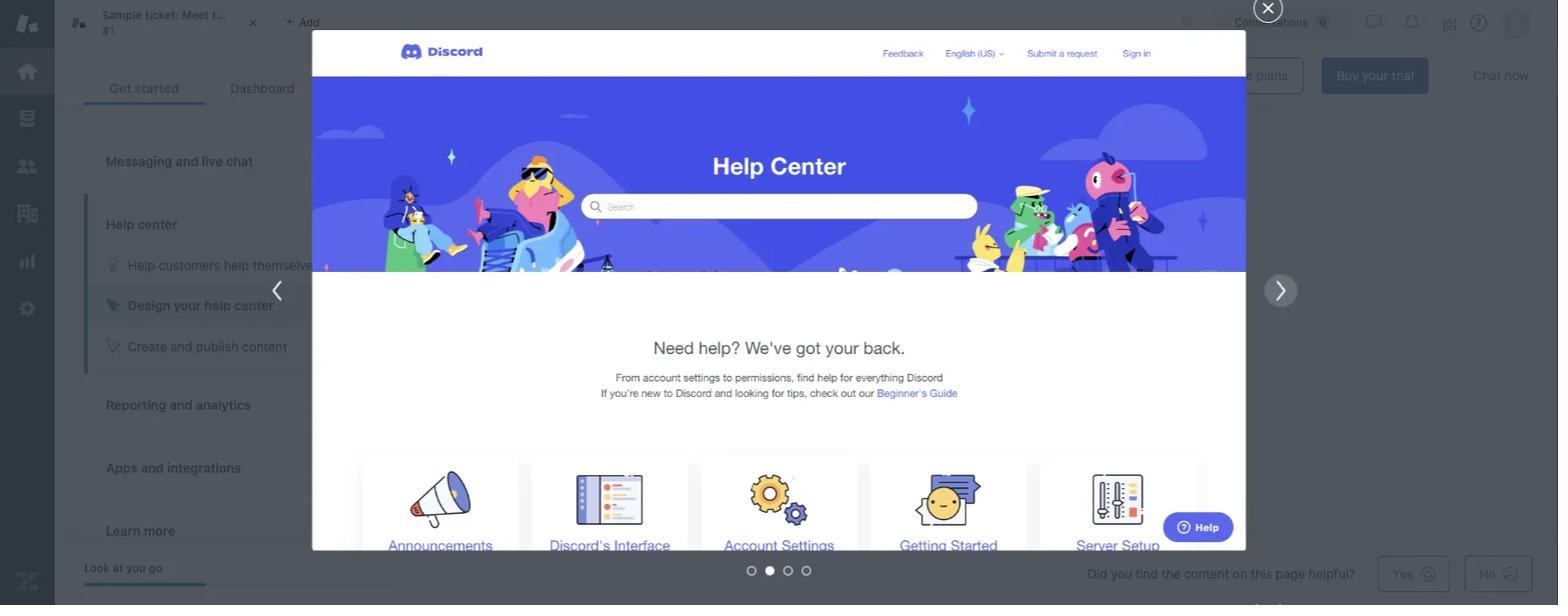 Task type: locate. For each thing, give the bounding box(es) containing it.
1 horizontal spatial find
[[722, 59, 745, 74]]

and inside button
[[171, 339, 192, 354]]

have
[[575, 142, 603, 157]]

these help centers were created by zendesk customers to showcase their brand. with customizable themes, companies have the freedom to organize content the way they see fit so it's easier for customers to find the right stuff.
[[457, 124, 1092, 175]]

1 horizontal spatial on
[[1039, 68, 1054, 83]]

dashboard tab
[[205, 71, 320, 105]]

get started image
[[16, 59, 39, 83]]

1 horizontal spatial for
[[793, 77, 809, 92]]

1 vertical spatial by
[[653, 124, 667, 139]]

trial inside button
[[1392, 68, 1415, 83]]

conversations
[[1235, 16, 1309, 29]]

0 horizontal spatial by
[[653, 124, 667, 139]]

next image
[[1267, 276, 1296, 305]]

close image inside tab
[[244, 14, 262, 32]]

find down themes, at the left of page
[[457, 160, 479, 175]]

1 horizontal spatial and
[[544, 77, 566, 92]]

help up theme,
[[469, 59, 494, 74]]

1 horizontal spatial your
[[906, 59, 932, 74]]

help
[[106, 217, 134, 232], [128, 258, 155, 273]]

2 horizontal spatial your
[[1363, 68, 1389, 83]]

colors,
[[501, 77, 541, 92]]

your inside section
[[1363, 68, 1389, 83]]

content down design your help center button
[[242, 339, 287, 354]]

customers inside button
[[159, 258, 221, 273]]

0 vertical spatial content
[[751, 142, 796, 157]]

1 vertical spatial for
[[793, 77, 809, 92]]

0 vertical spatial and
[[544, 77, 566, 92]]

no
[[1480, 567, 1497, 582]]

in
[[975, 68, 986, 83]]

0 horizontal spatial and
[[171, 339, 192, 354]]

footer
[[55, 543, 1559, 605]]

section
[[335, 58, 1429, 94]]

trial right buy
[[1392, 68, 1415, 83]]

0 horizontal spatial trial
[[917, 68, 939, 83]]

center up create and publish content button
[[234, 299, 274, 314]]

to
[[707, 59, 719, 74], [790, 124, 802, 139], [682, 142, 693, 157], [1080, 142, 1092, 157]]

1 vertical spatial content
[[242, 339, 287, 354]]

main element
[[0, 0, 55, 605]]

customers up design your help center
[[159, 258, 221, 273]]

help center
[[106, 217, 177, 232]]

close image up conversations
[[1262, 1, 1276, 16]]

trial for your
[[1392, 68, 1415, 83]]

you right at
[[126, 562, 146, 575]]

help for help center
[[106, 217, 134, 232]]

ticket:
[[145, 9, 179, 22]]

2 horizontal spatial find
[[1136, 567, 1159, 582]]

compare
[[1200, 68, 1254, 83]]

content.
[[809, 59, 858, 74]]

on inside footer
[[1233, 567, 1248, 582]]

by inside a help center makes it easy for customers to find important content. reflect your brand by choosing a theme, colors, and fonts. everything is mobile-optimized for a great experience on any device.
[[974, 59, 988, 74]]

0 vertical spatial center
[[497, 59, 535, 74]]

0 horizontal spatial for
[[622, 59, 638, 74]]

device.
[[968, 77, 1010, 92]]

customers
[[642, 59, 704, 74], [725, 124, 787, 139], [1015, 142, 1077, 157], [159, 258, 221, 273]]

1 horizontal spatial a
[[1049, 59, 1056, 74]]

the right the meet
[[212, 9, 230, 22]]

zendesk image
[[16, 570, 39, 594]]

0 vertical spatial find
[[722, 59, 745, 74]]

tab
[[55, 0, 274, 46]]

the down themes, at the left of page
[[483, 160, 502, 175]]

to up mobile-
[[707, 59, 719, 74]]

0 horizontal spatial your
[[174, 299, 201, 314]]

help customers help themselves button
[[88, 245, 398, 286]]

center
[[497, 59, 535, 74], [138, 217, 177, 232], [234, 299, 274, 314]]

heading
[[84, 68, 398, 131], [84, 131, 398, 194], [84, 374, 398, 437], [84, 437, 398, 500], [84, 500, 398, 567]]

help
[[469, 59, 494, 74], [496, 124, 522, 139], [224, 258, 249, 273], [204, 299, 231, 314]]

1 horizontal spatial trial
[[1392, 68, 1415, 83]]

now
[[1505, 68, 1530, 83]]

to down november
[[1080, 142, 1092, 157]]

content inside create and publish content button
[[242, 339, 287, 354]]

help up themes, at the left of page
[[496, 124, 522, 139]]

center inside heading
[[138, 217, 177, 232]]

on inside a help center makes it easy for customers to find important content. reflect your brand by choosing a theme, colors, and fonts. everything is mobile-optimized for a great experience on any device.
[[925, 77, 940, 92]]

choosing
[[991, 59, 1045, 74]]

by left 14
[[974, 59, 988, 74]]

help up design on the left
[[106, 217, 134, 232]]

14
[[989, 68, 1004, 83]]

on left the this
[[1233, 567, 1248, 582]]

a
[[1049, 59, 1056, 74], [812, 77, 819, 92]]

help down help center
[[128, 258, 155, 273]]

by
[[974, 59, 988, 74], [653, 124, 667, 139]]

close image
[[1262, 1, 1276, 16], [244, 14, 262, 32]]

for down important
[[793, 77, 809, 92]]

your
[[906, 59, 932, 74], [1363, 68, 1389, 83], [174, 299, 201, 314]]

tab list
[[84, 71, 320, 105]]

a right days on the top right of page
[[1049, 59, 1056, 74]]

your inside a help center makes it easy for customers to find important content. reflect your brand by choosing a theme, colors, and fonts. everything is mobile-optimized for a great experience on any device.
[[906, 59, 932, 74]]

customers up is
[[642, 59, 704, 74]]

2 vertical spatial content
[[1185, 567, 1230, 582]]

created
[[605, 124, 650, 139]]

on inside section
[[1039, 68, 1054, 83]]

it's
[[935, 142, 952, 157]]

discord help center built using zendesk. image
[[312, 30, 1247, 551], [773, 209, 1074, 381]]

the
[[212, 9, 230, 22], [606, 142, 625, 157], [800, 142, 819, 157], [483, 160, 502, 175], [1162, 567, 1181, 582]]

0 horizontal spatial find
[[457, 160, 479, 175]]

content inside the these help centers were created by zendesk customers to showcase their brand. with customizable themes, companies have the freedom to organize content the way they see fit so it's easier for customers to find the right stuff.
[[751, 142, 796, 157]]

tab list containing get started
[[84, 71, 320, 105]]

and down makes
[[544, 77, 566, 92]]

to down zendesk
[[682, 142, 693, 157]]

customers down customizable
[[1015, 142, 1077, 157]]

by up the freedom
[[653, 124, 667, 139]]

the right did
[[1162, 567, 1181, 582]]

2 vertical spatial center
[[234, 299, 274, 314]]

experience
[[857, 77, 922, 92]]

content right organize
[[751, 142, 796, 157]]

2 vertical spatial for
[[995, 142, 1011, 157]]

trial
[[1392, 68, 1415, 83], [917, 68, 939, 83]]

2 trial from the left
[[917, 68, 939, 83]]

theme,
[[457, 77, 497, 92]]

page
[[1276, 567, 1306, 582]]

previous image
[[262, 276, 292, 305]]

your right buy
[[1363, 68, 1389, 83]]

1 horizontal spatial center
[[234, 299, 274, 314]]

0 horizontal spatial you
[[126, 562, 146, 575]]

zendesk
[[671, 124, 722, 139]]

2 heading from the top
[[84, 131, 398, 194]]

your right design on the left
[[174, 299, 201, 314]]

help up design your help center button
[[224, 258, 249, 273]]

you right did
[[1111, 567, 1133, 582]]

center inside button
[[234, 299, 274, 314]]

conversations button
[[1215, 8, 1351, 37]]

get started
[[110, 81, 179, 96]]

1 vertical spatial center
[[138, 217, 177, 232]]

any
[[943, 77, 964, 92]]

for
[[622, 59, 638, 74], [793, 77, 809, 92], [995, 142, 1011, 157]]

admin image
[[16, 297, 39, 321]]

0 horizontal spatial a
[[812, 77, 819, 92]]

help for help customers help themselves
[[128, 258, 155, 273]]

help inside help customers help themselves button
[[128, 258, 155, 273]]

to left showcase
[[790, 124, 802, 139]]

center up colors, on the top left
[[497, 59, 535, 74]]

0 vertical spatial by
[[974, 59, 988, 74]]

progress bar image
[[84, 583, 206, 587]]

did
[[1088, 567, 1108, 582]]

center up help customers help themselves
[[138, 217, 177, 232]]

2 horizontal spatial center
[[497, 59, 535, 74]]

region containing a help center makes it easy for customers to find important content. reflect your brand by choosing a theme, colors, and fonts. everything is mobile-optimized for a great experience on any device.
[[457, 58, 1096, 605]]

compare plans
[[1200, 68, 1289, 83]]

dashboard
[[230, 81, 295, 96]]

close image right the meet
[[244, 14, 262, 32]]

help up 'publish'
[[204, 299, 231, 314]]

find inside a help center makes it easy for customers to find important content. reflect your brand by choosing a theme, colors, and fonts. everything is mobile-optimized for a great experience on any device.
[[722, 59, 745, 74]]

1 horizontal spatial by
[[974, 59, 988, 74]]

customizable
[[970, 124, 1048, 139]]

find
[[722, 59, 745, 74], [457, 160, 479, 175], [1136, 567, 1159, 582]]

min
[[354, 217, 373, 230]]

1 vertical spatial find
[[457, 160, 479, 175]]

suite
[[808, 68, 838, 83]]

a left 'great'
[[812, 77, 819, 92]]

sample
[[102, 9, 142, 22]]

1 trial from the left
[[1392, 68, 1415, 83]]

important
[[748, 59, 806, 74]]

their
[[867, 124, 894, 139]]

0 horizontal spatial center
[[138, 217, 177, 232]]

on left 'any'
[[925, 77, 940, 92]]

optimized
[[731, 77, 789, 92]]

meet
[[182, 9, 209, 22]]

and right the create
[[171, 339, 192, 354]]

5 heading from the top
[[84, 500, 398, 567]]

0 horizontal spatial content
[[242, 339, 287, 354]]

for down customizable
[[995, 142, 1011, 157]]

suite professional trial ends in 14 days on november 7, 2023
[[808, 68, 1170, 83]]

1 vertical spatial and
[[171, 339, 192, 354]]

everything
[[607, 77, 669, 92]]

ticket
[[233, 9, 263, 22]]

these
[[457, 124, 493, 139]]

buy your trial button
[[1322, 58, 1429, 94]]

2 horizontal spatial on
[[1233, 567, 1248, 582]]

find right did
[[1136, 567, 1159, 582]]

look at you go
[[84, 562, 162, 575]]

look
[[84, 562, 110, 575]]

help inside 'help center' heading
[[106, 217, 134, 232]]

your left brand
[[906, 59, 932, 74]]

chat now
[[1474, 68, 1530, 83]]

0 vertical spatial help
[[106, 217, 134, 232]]

2 horizontal spatial for
[[995, 142, 1011, 157]]

on right days on the top right of page
[[1039, 68, 1054, 83]]

the inside footer
[[1162, 567, 1181, 582]]

content
[[751, 142, 796, 157], [242, 339, 287, 354], [1185, 567, 1230, 582]]

4 heading from the top
[[84, 437, 398, 500]]

yes button
[[1379, 556, 1451, 593]]

find up mobile-
[[722, 59, 745, 74]]

0 horizontal spatial close image
[[244, 14, 262, 32]]

on
[[1039, 68, 1054, 83], [925, 77, 940, 92], [1233, 567, 1248, 582]]

sample ticket: meet the ticket #1
[[102, 9, 263, 37]]

region
[[457, 58, 1096, 605]]

easier
[[956, 142, 991, 157]]

0 horizontal spatial on
[[925, 77, 940, 92]]

for up everything
[[622, 59, 638, 74]]

1 horizontal spatial content
[[751, 142, 796, 157]]

trial left 'any'
[[917, 68, 939, 83]]

1 vertical spatial help
[[128, 258, 155, 273]]

content left the this
[[1185, 567, 1230, 582]]



Task type: vqa. For each thing, say whether or not it's contained in the screenshot.
'compare plans' Button
yes



Task type: describe. For each thing, give the bounding box(es) containing it.
easy
[[591, 59, 618, 74]]

help customers help themselves
[[128, 258, 320, 273]]

design your help center
[[128, 299, 274, 314]]

and inside a help center makes it easy for customers to find important content. reflect your brand by choosing a theme, colors, and fonts. everything is mobile-optimized for a great experience on any device.
[[544, 77, 566, 92]]

right
[[505, 160, 532, 175]]

1 vertical spatial a
[[812, 77, 819, 92]]

create
[[128, 339, 167, 354]]

get help image
[[1471, 15, 1488, 31]]

help inside a help center makes it easy for customers to find important content. reflect your brand by choosing a theme, colors, and fonts. everything is mobile-optimized for a great experience on any device.
[[469, 59, 494, 74]]

create and publish content
[[128, 339, 287, 354]]

professional
[[842, 68, 914, 83]]

November 7, 2023 text field
[[1058, 68, 1170, 83]]

buy
[[1337, 68, 1359, 83]]

way
[[822, 142, 845, 157]]

0 vertical spatial a
[[1049, 59, 1056, 74]]

is
[[673, 77, 682, 92]]

themselves
[[253, 258, 320, 273]]

2 horizontal spatial content
[[1185, 567, 1230, 582]]

great
[[823, 77, 853, 92]]

chat now button
[[1459, 58, 1544, 94]]

views image
[[16, 107, 39, 131]]

see
[[878, 142, 899, 157]]

footer containing did you find the content on this page helpful?
[[55, 543, 1559, 605]]

with
[[939, 124, 966, 139]]

create and publish content button
[[88, 326, 398, 367]]

10
[[339, 217, 351, 230]]

#1
[[102, 24, 114, 37]]

freedom
[[629, 142, 678, 157]]

7,
[[1124, 68, 1134, 83]]

compare plans button
[[1184, 58, 1304, 94]]

a help center makes it easy for customers to find important content. reflect your brand by choosing a theme, colors, and fonts. everything is mobile-optimized for a great experience on any device.
[[457, 59, 1056, 92]]

reflect
[[861, 59, 903, 74]]

fonts.
[[570, 77, 603, 92]]

chat
[[1474, 68, 1502, 83]]

customers image
[[16, 154, 39, 178]]

organizations image
[[16, 202, 39, 226]]

plans
[[1257, 68, 1289, 83]]

did you find the content on this page helpful?
[[1088, 567, 1356, 582]]

2023
[[1137, 68, 1170, 83]]

this
[[1251, 567, 1273, 582]]

it
[[580, 59, 588, 74]]

at
[[113, 562, 123, 575]]

zendesk support image
[[16, 12, 39, 36]]

your for design your help center
[[174, 299, 201, 314]]

showcase
[[806, 124, 864, 139]]

a
[[457, 59, 465, 74]]

zendesk products image
[[1444, 18, 1456, 31]]

by inside the these help centers were created by zendesk customers to showcase their brand. with customizable themes, companies have the freedom to organize content the way they see fit so it's easier for customers to find the right stuff.
[[653, 124, 667, 139]]

2 vertical spatial find
[[1136, 567, 1159, 582]]

so
[[918, 142, 932, 157]]

the left way
[[800, 142, 819, 157]]

no button
[[1465, 556, 1533, 593]]

centers
[[525, 124, 569, 139]]

reporting image
[[16, 249, 39, 273]]

1 heading from the top
[[84, 68, 398, 131]]

brand
[[936, 59, 970, 74]]

1 horizontal spatial close image
[[1262, 1, 1276, 16]]

customers up organize
[[725, 124, 787, 139]]

were
[[573, 124, 601, 139]]

trial for professional
[[917, 68, 939, 83]]

to inside a help center makes it easy for customers to find important content. reflect your brand by choosing a theme, colors, and fonts. everything is mobile-optimized for a great experience on any device.
[[707, 59, 719, 74]]

stuff.
[[536, 160, 566, 175]]

the down created
[[606, 142, 625, 157]]

design
[[128, 299, 170, 314]]

fit
[[902, 142, 914, 157]]

buy your trial
[[1337, 68, 1415, 83]]

help inside the these help centers were created by zendesk customers to showcase their brand. with customizable themes, companies have the freedom to organize content the way they see fit so it's easier for customers to find the right stuff.
[[496, 124, 522, 139]]

for inside the these help centers were created by zendesk customers to showcase their brand. with customizable themes, companies have the freedom to organize content the way they see fit so it's easier for customers to find the right stuff.
[[995, 142, 1011, 157]]

get
[[110, 81, 131, 96]]

section containing compare plans
[[335, 58, 1429, 94]]

yes
[[1393, 567, 1414, 582]]

find inside the these help centers were created by zendesk customers to showcase their brand. with customizable themes, companies have the freedom to organize content the way they see fit so it's easier for customers to find the right stuff.
[[457, 160, 479, 175]]

mobile-
[[686, 77, 731, 92]]

1 horizontal spatial you
[[1111, 567, 1133, 582]]

the inside sample ticket: meet the ticket #1
[[212, 9, 230, 22]]

tabs tab list
[[55, 0, 1163, 46]]

helpful?
[[1309, 567, 1356, 582]]

0 vertical spatial for
[[622, 59, 638, 74]]

themes,
[[457, 142, 504, 157]]

10 min
[[339, 217, 373, 230]]

tab containing sample ticket: meet the ticket
[[55, 0, 274, 46]]

makes
[[539, 59, 577, 74]]

your for buy your trial
[[1363, 68, 1389, 83]]

3 heading from the top
[[84, 374, 398, 437]]

they
[[849, 142, 874, 157]]

progress-bar progress bar
[[84, 583, 398, 587]]

organize
[[697, 142, 748, 157]]

brand.
[[898, 124, 936, 139]]

ends
[[943, 68, 972, 83]]

publish
[[196, 339, 239, 354]]

customers inside a help center makes it easy for customers to find important content. reflect your brand by choosing a theme, colors, and fonts. everything is mobile-optimized for a great experience on any device.
[[642, 59, 704, 74]]

companies
[[507, 142, 572, 157]]

help center heading
[[84, 194, 398, 245]]

go
[[149, 562, 162, 575]]

center inside a help center makes it easy for customers to find important content. reflect your brand by choosing a theme, colors, and fonts. everything is mobile-optimized for a great experience on any device.
[[497, 59, 535, 74]]

glofox help center built using zendesk. image
[[773, 399, 1074, 571]]

design your help center button
[[88, 286, 398, 326]]

naturebox help center built using zendesk. image
[[457, 209, 758, 381]]

days
[[1007, 68, 1036, 83]]

plesk help center built using zendesk. image
[[457, 399, 758, 571]]



